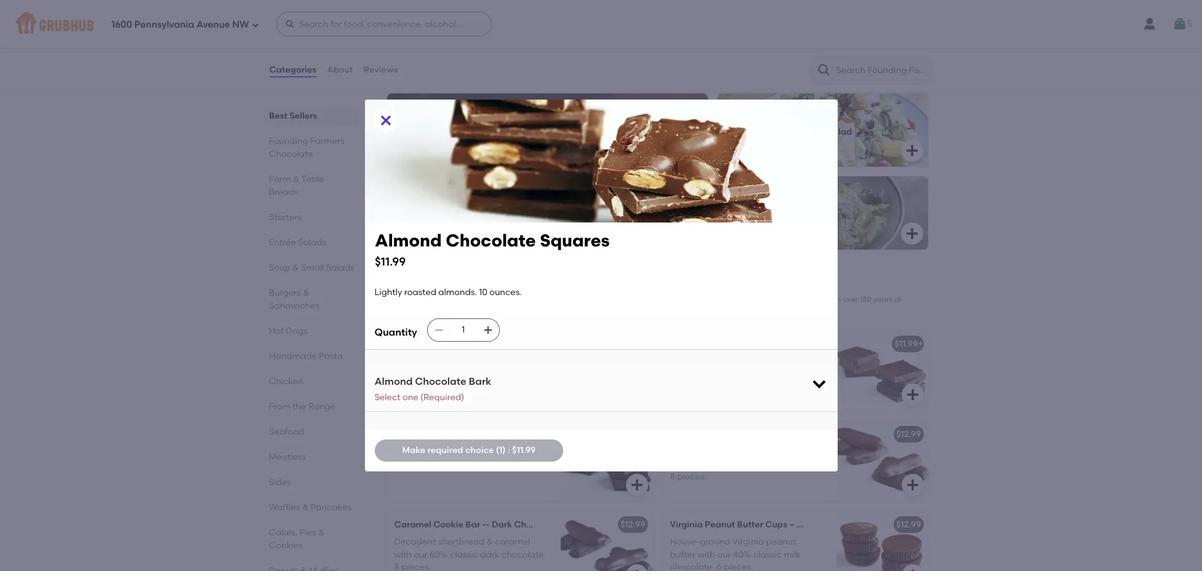 Task type: vqa. For each thing, say whether or not it's contained in the screenshot.
Prime
no



Task type: locate. For each thing, give the bounding box(es) containing it.
0 vertical spatial and
[[775, 296, 789, 304]]

1 horizontal spatial salad
[[828, 127, 852, 137]]

$11.99 + for pieces of crisp, lightly sweetened crepes. 10 ounces.
[[895, 339, 923, 350]]

pieces. inside decadent shortbread & caramel with our 60% classic dark chocolate. 8 pieces.
[[401, 563, 431, 572]]

chocolate. right dark
[[502, 550, 546, 561]]

almonds. up honorable on the bottom left of page
[[439, 287, 477, 298]]

starters tab
[[269, 211, 355, 224]]

0 horizontal spatial milk
[[756, 460, 773, 470]]

-
[[664, 296, 667, 304], [719, 296, 722, 304], [758, 430, 762, 440], [762, 430, 766, 440], [482, 520, 486, 531], [486, 520, 490, 531]]

sandwiches
[[269, 301, 319, 312]]

virginia peanut butter cups – milk chocolate image
[[836, 512, 929, 572]]

bar left dark at bottom left
[[466, 520, 480, 531]]

0 horizontal spatial caramel
[[394, 520, 431, 531]]

chocolatier
[[595, 296, 636, 304]]

sellers for best sellers most ordered on grubhub
[[416, 55, 459, 70]]

& inside founding farmers chocolate artisan, house-crafted chocolate made with the american chocolatier legend - guittard (tm) - family-owned and operated with over 150 years of expertise and honorable sourcing. perfect melt, smooth & luscious, never waxy, no fillers, no artificial ingredients.
[[584, 306, 589, 315]]

house-
[[414, 296, 438, 304]]

svg image
[[1173, 17, 1187, 31], [285, 19, 295, 29], [252, 21, 259, 29], [810, 376, 828, 393], [905, 478, 920, 493], [629, 569, 644, 572], [905, 569, 920, 572]]

milk right –
[[797, 520, 814, 531]]

nothing
[[394, 430, 428, 440]]

salad inside southern fried chicken salad $20.50
[[828, 127, 852, 137]]

1 vertical spatial founding
[[384, 278, 445, 294]]

nw
[[232, 19, 249, 30]]

5 button
[[1173, 13, 1192, 35]]

10 down sourcing.
[[499, 357, 507, 367]]

1 vertical spatial milk
[[784, 550, 801, 561]]

caramel down dark at bottom left
[[495, 538, 530, 548]]

sellers up the on
[[416, 55, 459, 70]]

salads right small
[[326, 263, 354, 273]]

pieces. for 60%
[[401, 563, 431, 572]]

and down house-
[[419, 306, 433, 315]]

of right the 'years'
[[895, 296, 902, 304]]

0 vertical spatial best
[[384, 55, 413, 70]]

chicken
[[791, 127, 825, 137], [269, 377, 303, 387]]

almond chocolate squares
[[394, 339, 511, 350]]

1 horizontal spatial farmers
[[448, 278, 501, 294]]

burgers
[[269, 288, 301, 299]]

almond down the quantity
[[394, 339, 427, 350]]

& up sandwiches
[[303, 288, 309, 299]]

quantity
[[375, 327, 417, 338]]

1 horizontal spatial best
[[384, 55, 413, 70]]

0 vertical spatial milk
[[756, 460, 773, 470]]

$12.99 for caramel cookie bar -- milk chocolate
[[896, 430, 921, 440]]

roasted up expertise
[[404, 287, 436, 298]]

with inside decadent shortbread & caramel with our 40% classic milk chocolate. 8 pieces.
[[670, 460, 688, 470]]

best up most
[[384, 55, 413, 70]]

0 vertical spatial 8
[[670, 472, 675, 483]]

0 horizontal spatial salad
[[760, 210, 785, 220]]

0 horizontal spatial caramel
[[495, 538, 530, 548]]

legend
[[638, 296, 662, 304]]

almond for almond chocolate squares
[[375, 230, 441, 251]]

1 horizontal spatial milk
[[797, 520, 814, 531]]

handmade pasta
[[269, 352, 343, 362]]

1 vertical spatial chicken
[[269, 377, 303, 387]]

1 vertical spatial decadent
[[394, 538, 436, 548]]

pieces. inside decadent shortbread & caramel with our 40% classic milk chocolate. 8 pieces.
[[677, 472, 707, 483]]

best inside best sellers most ordered on grubhub
[[384, 55, 413, 70]]

150
[[860, 296, 872, 304]]

2 horizontal spatial chocolate.
[[775, 460, 820, 470]]

1 vertical spatial and
[[419, 306, 433, 315]]

& down caramel cookie bar -- milk chocolate
[[762, 447, 769, 458]]

1 horizontal spatial chocolate.
[[670, 563, 715, 572]]

1 vertical spatial virginia
[[732, 538, 764, 548]]

0 vertical spatial shortbread
[[714, 447, 760, 458]]

0 vertical spatial chicken
[[791, 127, 825, 137]]

milk for –
[[797, 520, 814, 531]]

1 vertical spatial bar
[[466, 520, 480, 531]]

pieces of crisp, lightly sweetened crepes. 10 ounces.
[[670, 357, 807, 380]]

1 vertical spatial best
[[269, 111, 287, 121]]

1 vertical spatial salad
[[760, 210, 785, 220]]

1 vertical spatial milk
[[797, 520, 814, 531]]

sweetened
[[761, 357, 807, 367]]

& down american
[[584, 306, 589, 315]]

artisan,
[[384, 296, 412, 304]]

classic inside the house-ground virginia peanut butter with our 40% classic milk chocolate. 6 pieces.
[[754, 550, 782, 561]]

sellers
[[416, 55, 459, 70], [289, 111, 317, 121]]

founding up house-
[[384, 278, 445, 294]]

0 horizontal spatial chicken
[[269, 377, 303, 387]]

hot dogs tab
[[269, 325, 355, 338]]

1 vertical spatial almonds.
[[458, 357, 497, 367]]

almonds. up bark
[[458, 357, 497, 367]]

caramel down caramel cookie bar -- milk chocolate
[[771, 447, 806, 458]]

shortbread down caramel cookie bar -- milk chocolate
[[714, 447, 760, 458]]

ordered
[[407, 72, 440, 83]]

crepes.
[[670, 369, 701, 380]]

salad
[[828, 127, 852, 137], [760, 210, 785, 220]]

almond for almond chocolate bark
[[375, 376, 413, 388]]

meatless
[[269, 452, 306, 463]]

farmers inside founding farmers chocolate
[[310, 136, 344, 147]]

0 vertical spatial almonds.
[[439, 287, 477, 298]]

caramel for caramel cookie bar -- milk chocolate
[[670, 430, 707, 440]]

10 up sourcing.
[[479, 287, 487, 298]]

shortbread for 60%
[[438, 538, 485, 548]]

classic down peanut
[[754, 550, 782, 561]]

classic right 60%
[[450, 550, 478, 561]]

1 horizontal spatial founding
[[384, 278, 445, 294]]

squares up sweetened
[[781, 339, 816, 350]]

1 vertical spatial farmers
[[448, 278, 501, 294]]

0 vertical spatial bar
[[741, 430, 756, 440]]

nothing but chocolate squares image
[[561, 422, 653, 502]]

best up founding farmers chocolate
[[269, 111, 287, 121]]

1 vertical spatial salads
[[326, 263, 354, 273]]

hot
[[269, 326, 284, 337]]

1600 pennsylvania avenue nw
[[111, 19, 249, 30]]

of inside founding farmers chocolate artisan, house-crafted chocolate made with the american chocolatier legend - guittard (tm) - family-owned and operated with over 150 years of expertise and honorable sourcing. perfect melt, smooth & luscious, never waxy, no fillers, no artificial ingredients.
[[895, 296, 902, 304]]

$11.99 + for lightly roasted almonds. 10 ounces.
[[619, 339, 648, 350]]

1 horizontal spatial 40%
[[733, 550, 751, 561]]

chocolate. inside the house-ground virginia peanut butter with our 40% classic milk chocolate. 6 pieces.
[[670, 563, 715, 572]]

1 horizontal spatial milk
[[784, 550, 801, 561]]

and
[[775, 296, 789, 304], [419, 306, 433, 315]]

2 horizontal spatial our
[[717, 550, 731, 561]]

sellers for best sellers
[[289, 111, 317, 121]]

our inside decadent shortbread & caramel with our 40% classic milk chocolate. 8 pieces.
[[690, 460, 703, 470]]

$12.99 for virginia peanut butter cups – milk chocolate
[[896, 520, 921, 531]]

8 inside decadent shortbread & caramel with our 60% classic dark chocolate. 8 pieces.
[[394, 563, 399, 572]]

0 vertical spatial salads
[[298, 238, 326, 248]]

2 vertical spatial almond
[[375, 376, 413, 388]]

cups
[[765, 520, 788, 531]]

milk
[[768, 430, 785, 440], [797, 520, 814, 531]]

bar up decadent shortbread & caramel with our 40% classic milk chocolate. 8 pieces. in the bottom of the page
[[741, 430, 756, 440]]

of inside pieces of crisp, lightly sweetened crepes. 10 ounces.
[[699, 357, 708, 367]]

southern fried chicken salad $20.50
[[727, 127, 852, 152]]

0 horizontal spatial best
[[269, 111, 287, 121]]

40%
[[706, 460, 724, 470], [733, 550, 751, 561]]

best inside tab
[[269, 111, 287, 121]]

best for best sellers most ordered on grubhub
[[384, 55, 413, 70]]

decadent inside decadent shortbread & caramel with our 40% classic milk chocolate. 8 pieces.
[[670, 447, 712, 458]]

from
[[269, 402, 290, 412]]

cookies
[[269, 541, 302, 552]]

lightly roasted almonds. 10 ounces. up honorable on the bottom left of page
[[375, 287, 522, 298]]

sides tab
[[269, 476, 355, 489]]

virginia inside the house-ground virginia peanut butter with our 40% classic milk chocolate. 6 pieces.
[[732, 538, 764, 548]]

perfect
[[508, 306, 534, 315]]

0 horizontal spatial the
[[292, 402, 306, 412]]

chocolate inside almond chocolate squares $11.99
[[446, 230, 536, 251]]

1 vertical spatial 40%
[[733, 550, 751, 561]]

0 horizontal spatial farmers
[[310, 136, 344, 147]]

crafted
[[438, 296, 465, 304]]

0 vertical spatial milk
[[768, 430, 785, 440]]

shortbread inside decadent shortbread & caramel with our 40% classic milk chocolate. 8 pieces.
[[714, 447, 760, 458]]

farmers up chocolate
[[448, 278, 501, 294]]

founding down best sellers
[[269, 136, 308, 147]]

tab
[[269, 565, 355, 572]]

virginia down butter
[[732, 538, 764, 548]]

0 vertical spatial decadent
[[670, 447, 712, 458]]

milk
[[756, 460, 773, 470], [784, 550, 801, 561]]

(tm)
[[701, 296, 717, 304]]

& up dark
[[487, 538, 493, 548]]

with
[[528, 296, 543, 304], [826, 296, 841, 304], [670, 460, 688, 470], [394, 550, 412, 561], [698, 550, 715, 561]]

founding
[[269, 136, 308, 147], [384, 278, 445, 294]]

1 horizontal spatial 8
[[670, 472, 675, 483]]

the inside tab
[[292, 402, 306, 412]]

classic down caramel cookie bar -- milk chocolate
[[726, 460, 754, 470]]

sellers inside tab
[[289, 111, 317, 121]]

0 vertical spatial salad
[[828, 127, 852, 137]]

40% inside the house-ground virginia peanut butter with our 40% classic milk chocolate. 6 pieces.
[[733, 550, 751, 561]]

40% down caramel cookie bar -- milk chocolate
[[706, 460, 724, 470]]

on
[[442, 72, 453, 83]]

classic inside decadent shortbread & caramel with our 60% classic dark chocolate. 8 pieces.
[[450, 550, 478, 561]]

starters
[[269, 212, 302, 223]]

& inside 'burgers & sandwiches'
[[303, 288, 309, 299]]

1 horizontal spatial the
[[544, 296, 556, 304]]

french crunch chocolate squares image
[[836, 331, 929, 411]]

the right from at the bottom of page
[[292, 402, 306, 412]]

with inside decadent shortbread & caramel with our 60% classic dark chocolate. 8 pieces.
[[394, 550, 412, 561]]

0 horizontal spatial 40%
[[706, 460, 724, 470]]

milk down caramel cookie bar -- milk chocolate
[[756, 460, 773, 470]]

1 horizontal spatial shortbread
[[714, 447, 760, 458]]

meatless tab
[[269, 451, 355, 464]]

lightly up expertise
[[375, 287, 402, 298]]

our for 60%
[[414, 550, 428, 561]]

cookie up 60%
[[433, 520, 464, 531]]

(required)
[[420, 393, 464, 403]]

sourcing.
[[473, 306, 506, 315]]

decadent
[[670, 447, 712, 458], [394, 538, 436, 548]]

make required choice (1) : $11.99
[[402, 446, 536, 456]]

caramel for caramel cookie bar -- dark chocolate
[[394, 520, 431, 531]]

chocolate.
[[775, 460, 820, 470], [502, 550, 546, 561], [670, 563, 715, 572]]

1 horizontal spatial virginia
[[732, 538, 764, 548]]

$11.99 + for simple & decadent. 10 ounces.
[[619, 430, 648, 440]]

one
[[403, 393, 418, 403]]

lightly down the quantity
[[394, 357, 422, 367]]

simple & decadent. 10 ounces.
[[394, 447, 521, 458]]

svg image
[[378, 113, 393, 128], [905, 144, 920, 158], [905, 227, 920, 242], [434, 326, 444, 336], [483, 326, 493, 336], [905, 388, 920, 403], [629, 478, 644, 493]]

chocolate. down 'butter'
[[670, 563, 715, 572]]

waffles & pancakes tab
[[269, 502, 355, 515]]

0 horizontal spatial founding
[[269, 136, 308, 147]]

0 vertical spatial roasted
[[404, 287, 436, 298]]

shortbread inside decadent shortbread & caramel with our 60% classic dark chocolate. 8 pieces.
[[438, 538, 485, 548]]

1 vertical spatial of
[[699, 357, 708, 367]]

almond up 'select'
[[375, 376, 413, 388]]

handmade
[[269, 352, 317, 362]]

$20.50
[[727, 141, 755, 152]]

farmers down best sellers tab
[[310, 136, 344, 147]]

family-
[[724, 296, 749, 304]]

table
[[301, 174, 324, 185]]

0 horizontal spatial chocolate.
[[502, 550, 546, 561]]

0 vertical spatial founding
[[269, 136, 308, 147]]

french crunch chocolate squares
[[670, 339, 816, 350]]

& right farm
[[293, 174, 299, 185]]

$11.99 +
[[619, 339, 648, 350], [895, 339, 923, 350], [619, 430, 648, 440]]

cookie
[[709, 430, 739, 440], [433, 520, 464, 531]]

pieces. down 60%
[[401, 563, 431, 572]]

10 inside pieces of crisp, lightly sweetened crepes. 10 ounces.
[[703, 369, 711, 380]]

0 vertical spatial lightly
[[375, 287, 402, 298]]

0 vertical spatial farmers
[[310, 136, 344, 147]]

classic
[[726, 460, 754, 470], [450, 550, 478, 561], [754, 550, 782, 561]]

no down (tm)
[[700, 306, 709, 315]]

$11.99 inside almond chocolate squares $11.99
[[375, 255, 406, 269]]

0 vertical spatial caramel
[[670, 430, 707, 440]]

bar
[[741, 430, 756, 440], [466, 520, 480, 531]]

shortbread down caramel cookie bar -- dark chocolate
[[438, 538, 485, 548]]

of left crisp,
[[699, 357, 708, 367]]

bar for milk
[[741, 430, 756, 440]]

+ for lightly roasted almonds. 10 ounces.
[[642, 339, 648, 350]]

1 vertical spatial caramel
[[495, 538, 530, 548]]

1 horizontal spatial decadent
[[670, 447, 712, 458]]

0 horizontal spatial decadent
[[394, 538, 436, 548]]

almond down the seven
[[375, 230, 441, 251]]

0 horizontal spatial no
[[667, 306, 676, 315]]

2 vertical spatial chocolate.
[[670, 563, 715, 572]]

farmers
[[310, 136, 344, 147], [448, 278, 501, 294]]

chicken right fried
[[791, 127, 825, 137]]

salads inside soup & small salads tab
[[326, 263, 354, 273]]

& right waffles on the bottom left
[[302, 503, 308, 513]]

1 vertical spatial cookie
[[433, 520, 464, 531]]

caramel down crepes. at the bottom right
[[670, 430, 707, 440]]

2 horizontal spatial pieces.
[[724, 563, 753, 572]]

1 horizontal spatial of
[[895, 296, 902, 304]]

caesar salad $13.50
[[727, 210, 785, 235]]

with inside the house-ground virginia peanut butter with our 40% classic milk chocolate. 6 pieces.
[[698, 550, 715, 561]]

lightly
[[375, 287, 402, 298], [394, 357, 422, 367]]

chicken tab
[[269, 376, 355, 388]]

10 down crisp,
[[703, 369, 711, 380]]

chocolate. inside decadent shortbread & caramel with our 60% classic dark chocolate. 8 pieces.
[[502, 550, 546, 561]]

$13.50
[[727, 224, 753, 235]]

lightly
[[734, 357, 759, 367]]

farmers inside founding farmers chocolate artisan, house-crafted chocolate made with the american chocolatier legend - guittard (tm) - family-owned and operated with over 150 years of expertise and honorable sourcing. perfect melt, smooth & luscious, never waxy, no fillers, no artificial ingredients.
[[448, 278, 501, 294]]

8 inside decadent shortbread & caramel with our 40% classic milk chocolate. 8 pieces.
[[670, 472, 675, 483]]

squares up :
[[493, 430, 528, 440]]

chicken up from at the bottom of page
[[269, 377, 303, 387]]

1 horizontal spatial chicken
[[791, 127, 825, 137]]

milk for -
[[768, 430, 785, 440]]

sellers inside best sellers most ordered on grubhub
[[416, 55, 459, 70]]

0 vertical spatial the
[[544, 296, 556, 304]]

1 horizontal spatial sellers
[[416, 55, 459, 70]]

waxy,
[[645, 306, 665, 315]]

pieces. right 6
[[724, 563, 753, 572]]

decadent inside decadent shortbread & caramel with our 60% classic dark chocolate. 8 pieces.
[[394, 538, 436, 548]]

chocolate. down caramel cookie bar -- milk chocolate
[[775, 460, 820, 470]]

1 horizontal spatial caramel
[[670, 430, 707, 440]]

founding inside founding farmers chocolate
[[269, 136, 308, 147]]

milk down peanut
[[784, 550, 801, 561]]

0 horizontal spatial bar
[[466, 520, 480, 531]]

no right waxy,
[[667, 306, 676, 315]]

caramel inside decadent shortbread & caramel with our 40% classic milk chocolate. 8 pieces.
[[771, 447, 806, 458]]

cheese
[[423, 210, 455, 220]]

and right owned
[[775, 296, 789, 304]]

1 vertical spatial the
[[292, 402, 306, 412]]

burgers & sandwiches tab
[[269, 287, 355, 313]]

founding inside founding farmers chocolate artisan, house-crafted chocolate made with the american chocolatier legend - guittard (tm) - family-owned and operated with over 150 years of expertise and honorable sourcing. perfect melt, smooth & luscious, never waxy, no fillers, no artificial ingredients.
[[384, 278, 445, 294]]

0 vertical spatial chocolate.
[[775, 460, 820, 470]]

chocolate inside founding farmers chocolate
[[269, 149, 313, 159]]

0 vertical spatial cookie
[[709, 430, 739, 440]]

0 vertical spatial virginia
[[670, 520, 703, 531]]

1 vertical spatial sellers
[[289, 111, 317, 121]]

the inside founding farmers chocolate artisan, house-crafted chocolate made with the american chocolatier legend - guittard (tm) - family-owned and operated with over 150 years of expertise and honorable sourcing. perfect melt, smooth & luscious, never waxy, no fillers, no artificial ingredients.
[[544, 296, 556, 304]]

1 vertical spatial 8
[[394, 563, 399, 572]]

roasted
[[404, 287, 436, 298], [424, 357, 456, 367]]

chocolate
[[467, 296, 503, 304]]

1 vertical spatial roasted
[[424, 357, 456, 367]]

reviews button
[[363, 48, 398, 92]]

owned
[[749, 296, 773, 304]]

40% down butter
[[733, 550, 751, 561]]

almond inside almond chocolate squares $11.99
[[375, 230, 441, 251]]

virginia up house-
[[670, 520, 703, 531]]

classic inside decadent shortbread & caramel with our 40% classic milk chocolate. 8 pieces.
[[726, 460, 754, 470]]

caramel cookie bar -- dark chocolate image
[[561, 512, 653, 572]]

cookie up decadent shortbread & caramel with our 40% classic milk chocolate. 8 pieces. in the bottom of the page
[[709, 430, 739, 440]]

choice
[[465, 446, 494, 456]]

+
[[642, 339, 648, 350], [918, 339, 923, 350], [642, 430, 648, 440]]

& inside cakes, pies & cookies
[[318, 528, 325, 539]]

sellers up founding farmers chocolate
[[289, 111, 317, 121]]

cookie for 40%
[[709, 430, 739, 440]]

1 vertical spatial shortbread
[[438, 538, 485, 548]]

our inside decadent shortbread & caramel with our 60% classic dark chocolate. 8 pieces.
[[414, 550, 428, 561]]

8 for decadent shortbread & caramel with our 60% classic dark chocolate. 8 pieces.
[[394, 563, 399, 572]]

salads up soup & small salads tab
[[298, 238, 326, 248]]

caesar
[[727, 210, 758, 220]]

0 horizontal spatial pieces.
[[401, 563, 431, 572]]

& right pies
[[318, 528, 325, 539]]

almonds.
[[439, 287, 477, 298], [458, 357, 497, 367]]

1 horizontal spatial cookie
[[709, 430, 739, 440]]

pieces. up peanut
[[677, 472, 707, 483]]

farm & table breads tab
[[269, 173, 355, 199]]

chocolate. inside decadent shortbread & caramel with our 40% classic milk chocolate. 8 pieces.
[[775, 460, 820, 470]]

caramel inside decadent shortbread & caramel with our 60% classic dark chocolate. 8 pieces.
[[495, 538, 530, 548]]

roasted down almond chocolate squares on the bottom left of the page
[[424, 357, 456, 367]]

chocolate. for milk
[[775, 460, 820, 470]]

0 vertical spatial of
[[895, 296, 902, 304]]

1 vertical spatial chocolate.
[[502, 550, 546, 561]]

0 horizontal spatial 8
[[394, 563, 399, 572]]

0 vertical spatial 40%
[[706, 460, 724, 470]]

farm
[[269, 174, 291, 185]]

$12.99 for caramel cookie bar -- dark chocolate
[[621, 520, 645, 531]]

0 horizontal spatial milk
[[768, 430, 785, 440]]

peanut
[[766, 538, 796, 548]]

lightly roasted almonds. 10 ounces. down almond chocolate squares on the bottom left of the page
[[394, 357, 542, 367]]

caramel up 60%
[[394, 520, 431, 531]]

seven
[[396, 210, 421, 220]]

farmers for founding farmers chocolate artisan, house-crafted chocolate made with the american chocolatier legend - guittard (tm) - family-owned and operated with over 150 years of expertise and honorable sourcing. perfect melt, smooth & luscious, never waxy, no fillers, no artificial ingredients.
[[448, 278, 501, 294]]

0 horizontal spatial our
[[414, 550, 428, 561]]

decadent for 60%
[[394, 538, 436, 548]]

artificial
[[711, 306, 740, 315]]

0 horizontal spatial sellers
[[289, 111, 317, 121]]

0 horizontal spatial of
[[699, 357, 708, 367]]

0 horizontal spatial shortbread
[[438, 538, 485, 548]]

0 vertical spatial almond
[[375, 230, 441, 251]]

the up 'melt,'
[[544, 296, 556, 304]]

almond chocolate bark select one (required)
[[375, 376, 491, 403]]

Search Founding Farmers DC search field
[[835, 65, 929, 76]]

0 vertical spatial caramel
[[771, 447, 806, 458]]

1 horizontal spatial caramel
[[771, 447, 806, 458]]

almond inside almond chocolate bark select one (required)
[[375, 376, 413, 388]]

milk up decadent shortbread & caramel with our 40% classic milk chocolate. 8 pieces. in the bottom of the page
[[768, 430, 785, 440]]

0 vertical spatial sellers
[[416, 55, 459, 70]]

lightly roasted almonds. 10 ounces.
[[375, 287, 522, 298], [394, 357, 542, 367]]

squares up american
[[540, 230, 609, 251]]

hot dogs
[[269, 326, 307, 337]]



Task type: describe. For each thing, give the bounding box(es) containing it.
1600
[[111, 19, 132, 30]]

never
[[623, 306, 643, 315]]

soup & small salads tab
[[269, 262, 355, 275]]

caramel cookie bar -- milk chocolate image
[[836, 422, 929, 502]]

40% inside decadent shortbread & caramel with our 40% classic milk chocolate. 8 pieces.
[[706, 460, 724, 470]]

1 vertical spatial lightly roasted almonds. 10 ounces.
[[394, 357, 542, 367]]

pies
[[299, 528, 316, 539]]

cakes, pies & cookies
[[269, 528, 325, 552]]

entrée salads tab
[[269, 236, 355, 249]]

1 no from the left
[[667, 306, 676, 315]]

chicken inside chicken tab
[[269, 377, 303, 387]]

house-
[[670, 538, 700, 548]]

salad inside caesar salad $13.50
[[760, 210, 785, 220]]

from the range tab
[[269, 401, 355, 414]]

dark
[[480, 550, 499, 561]]

peanut
[[705, 520, 735, 531]]

chicken inside southern fried chicken salad $20.50
[[791, 127, 825, 137]]

decadent for 40%
[[670, 447, 712, 458]]

1 vertical spatial lightly
[[394, 357, 422, 367]]

milk inside the house-ground virginia peanut butter with our 40% classic milk chocolate. 6 pieces.
[[784, 550, 801, 561]]

& inside farm & table breads
[[293, 174, 299, 185]]

0 horizontal spatial and
[[419, 306, 433, 315]]

about
[[327, 65, 353, 75]]

8 for decadent shortbread & caramel with our 40% classic milk chocolate. 8 pieces.
[[670, 472, 675, 483]]

expertise
[[384, 306, 417, 315]]

10 left the (1)
[[479, 447, 487, 458]]

& right simple in the left of the page
[[425, 447, 431, 458]]

but
[[430, 430, 445, 440]]

+ for pieces of crisp, lightly sweetened crepes. 10 ounces.
[[918, 339, 923, 350]]

svg image inside 5 button
[[1173, 17, 1187, 31]]

classic for dark
[[450, 550, 478, 561]]

years
[[873, 296, 893, 304]]

+ for simple & decadent. 10 ounces.
[[642, 430, 648, 440]]

decadent shortbread & caramel with our 40% classic milk chocolate. 8 pieces.
[[670, 447, 820, 483]]

–
[[790, 520, 795, 531]]

handmade pasta tab
[[269, 350, 355, 363]]

6
[[717, 563, 722, 572]]

milk inside decadent shortbread & caramel with our 40% classic milk chocolate. 8 pieces.
[[756, 460, 773, 470]]

seafood
[[269, 427, 304, 438]]

required
[[427, 446, 463, 456]]

fried
[[767, 127, 789, 137]]

salads inside entrée salads tab
[[298, 238, 326, 248]]

virginia peanut butter cups – milk chocolate
[[670, 520, 861, 531]]

crunch
[[701, 339, 732, 350]]

categories button
[[269, 48, 317, 92]]

simple
[[394, 447, 423, 458]]

about button
[[326, 48, 354, 92]]

melt,
[[535, 306, 553, 315]]

farmers for founding farmers chocolate
[[310, 136, 344, 147]]

founding farmers chocolate artisan, house-crafted chocolate made with the american chocolatier legend - guittard (tm) - family-owned and operated with over 150 years of expertise and honorable sourcing. perfect melt, smooth & luscious, never waxy, no fillers, no artificial ingredients.
[[384, 278, 902, 315]]

southern
[[727, 127, 765, 137]]

1 horizontal spatial and
[[775, 296, 789, 304]]

macaroni
[[457, 210, 498, 220]]

1 vertical spatial almond
[[394, 339, 427, 350]]

avenue
[[197, 19, 230, 30]]

search icon image
[[817, 63, 831, 78]]

0 vertical spatial lightly roasted almonds. 10 ounces.
[[375, 287, 522, 298]]

make
[[402, 446, 425, 456]]

chocolate inside almond chocolate bark select one (required)
[[415, 376, 466, 388]]

caramel for dark
[[495, 538, 530, 548]]

founding for founding farmers chocolate artisan, house-crafted chocolate made with the american chocolatier legend - guittard (tm) - family-owned and operated with over 150 years of expertise and honorable sourcing. perfect melt, smooth & luscious, never waxy, no fillers, no artificial ingredients.
[[384, 278, 445, 294]]

cakes, pies & cookies tab
[[269, 527, 355, 553]]

dogs
[[286, 326, 307, 337]]

& inside decadent shortbread & caramel with our 40% classic milk chocolate. 8 pieces.
[[762, 447, 769, 458]]

shortbread for 40%
[[714, 447, 760, 458]]

decadent shortbread & caramel with our 60% classic dark chocolate. 8 pieces.
[[394, 538, 546, 572]]

smooth
[[555, 306, 582, 315]]

cakes,
[[269, 528, 297, 539]]

soup
[[269, 263, 290, 273]]

classic for milk
[[726, 460, 754, 470]]

best for best sellers
[[269, 111, 287, 121]]

pieces
[[670, 357, 697, 367]]

most
[[384, 72, 405, 83]]

cookie for 60%
[[433, 520, 464, 531]]

main navigation navigation
[[0, 0, 1202, 48]]

$11.99 inside seven cheese macaroni $11.99
[[396, 224, 420, 235]]

soup & small salads
[[269, 263, 354, 273]]

pieces. inside the house-ground virginia peanut butter with our 40% classic milk chocolate. 6 pieces.
[[724, 563, 753, 572]]

almond chocolate squares $11.99
[[375, 230, 609, 269]]

:
[[508, 446, 510, 456]]

2 no from the left
[[700, 306, 709, 315]]

small
[[301, 263, 324, 273]]

squares down sourcing.
[[476, 339, 511, 350]]

ground
[[700, 538, 730, 548]]

range
[[308, 402, 335, 412]]

dark
[[492, 520, 512, 531]]

bar for dark
[[466, 520, 480, 531]]

chocolate. for dark
[[502, 550, 546, 561]]

founding farmers chocolate
[[269, 136, 344, 159]]

ounces. inside pieces of crisp, lightly sweetened crepes. 10 ounces.
[[713, 369, 745, 380]]

nothing but chocolate squares
[[394, 430, 528, 440]]

operated
[[791, 296, 824, 304]]

chocolate inside founding farmers chocolate artisan, house-crafted chocolate made with the american chocolatier legend - guittard (tm) - family-owned and operated with over 150 years of expertise and honorable sourcing. perfect melt, smooth & luscious, never waxy, no fillers, no artificial ingredients.
[[504, 278, 572, 294]]

luscious,
[[591, 306, 622, 315]]

squares inside almond chocolate squares $11.99
[[540, 230, 609, 251]]

founding for founding farmers chocolate
[[269, 136, 308, 147]]

our inside the house-ground virginia peanut butter with our 40% classic milk chocolate. 6 pieces.
[[717, 550, 731, 561]]

waffles
[[269, 503, 300, 513]]

best sellers most ordered on grubhub
[[384, 55, 492, 83]]

pieces. for 40%
[[677, 472, 707, 483]]

entrée salads
[[269, 238, 326, 248]]

breads
[[269, 187, 298, 198]]

farm & table breads
[[269, 174, 324, 198]]

reviews
[[364, 65, 398, 75]]

(1)
[[496, 446, 506, 456]]

caramel cookie bar -- milk chocolate
[[670, 430, 831, 440]]

butter
[[670, 550, 696, 561]]

best sellers tab
[[269, 110, 355, 123]]

guittard
[[669, 296, 699, 304]]

founding farmers chocolate tab
[[269, 135, 355, 161]]

our for 40%
[[690, 460, 703, 470]]

made
[[505, 296, 526, 304]]

honorable
[[435, 306, 472, 315]]

house-ground virginia peanut butter with our 40% classic milk chocolate. 6 pieces.
[[670, 538, 801, 572]]

grubhub
[[455, 72, 492, 83]]

butter
[[737, 520, 763, 531]]

caramel for milk
[[771, 447, 806, 458]]

pennsylvania
[[134, 19, 194, 30]]

almond chocolate squares image
[[561, 331, 653, 411]]

pasta
[[319, 352, 343, 362]]

Input item quantity number field
[[450, 320, 477, 342]]

& right soup
[[292, 263, 299, 273]]

5
[[1187, 18, 1192, 29]]

american
[[558, 296, 593, 304]]

over
[[843, 296, 858, 304]]

& inside decadent shortbread & caramel with our 60% classic dark chocolate. 8 pieces.
[[487, 538, 493, 548]]

from the range
[[269, 402, 335, 412]]

decadent.
[[433, 447, 476, 458]]

seafood tab
[[269, 426, 355, 439]]



